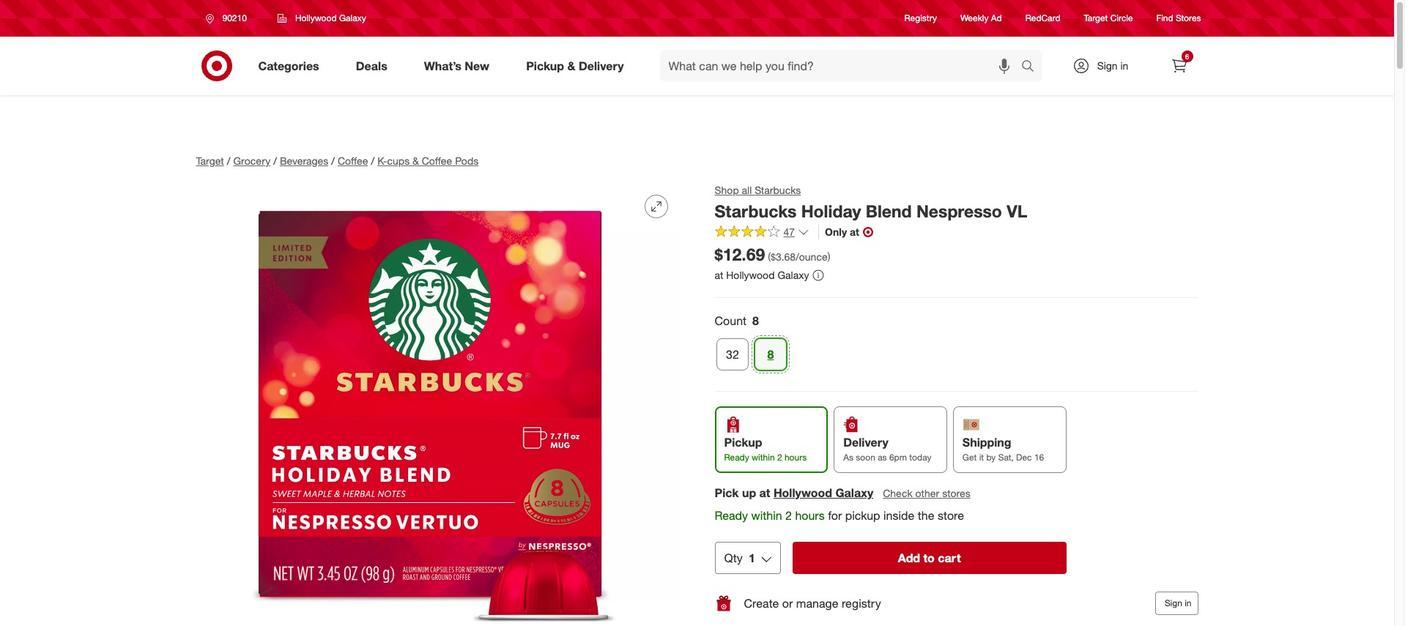 Task type: describe. For each thing, give the bounding box(es) containing it.
registry
[[905, 13, 937, 24]]

at hollywood galaxy
[[715, 269, 809, 281]]

inside
[[884, 509, 915, 524]]

4 / from the left
[[371, 155, 375, 167]]

sign inside button
[[1165, 598, 1183, 609]]

up
[[742, 486, 757, 501]]

store
[[938, 509, 965, 524]]

pickup & delivery
[[526, 58, 624, 73]]

47
[[784, 226, 795, 238]]

for
[[828, 509, 842, 524]]

delivery as soon as 6pm today
[[844, 436, 932, 463]]

pickup & delivery link
[[514, 50, 642, 82]]

pickup ready within 2 hours
[[724, 436, 807, 463]]

sign inside "link"
[[1098, 59, 1118, 72]]

1 vertical spatial within
[[752, 509, 782, 524]]

sign in inside button
[[1165, 598, 1192, 609]]

or
[[783, 596, 793, 611]]

)
[[828, 250, 831, 263]]

shipping
[[963, 436, 1012, 450]]

pods
[[455, 155, 479, 167]]

hollywood galaxy
[[295, 12, 366, 23]]

it
[[980, 452, 984, 463]]

1
[[749, 551, 755, 566]]

redcard link
[[1026, 12, 1061, 25]]

2 inside pickup ready within 2 hours
[[778, 452, 782, 463]]

sign in inside "link"
[[1098, 59, 1129, 72]]

(
[[768, 250, 771, 263]]

grocery link
[[233, 155, 271, 167]]

manage
[[797, 596, 839, 611]]

weekly ad link
[[961, 12, 1002, 25]]

target circle
[[1084, 13, 1134, 24]]

redcard
[[1026, 13, 1061, 24]]

target link
[[196, 155, 224, 167]]

2 vertical spatial hollywood
[[774, 486, 833, 501]]

blend
[[866, 201, 912, 221]]

galaxy inside dropdown button
[[339, 12, 366, 23]]

pickup for &
[[526, 58, 564, 73]]

coffee link
[[338, 155, 368, 167]]

holiday
[[802, 201, 862, 221]]

categories link
[[246, 50, 338, 82]]

in inside button
[[1185, 598, 1192, 609]]

1 horizontal spatial at
[[760, 486, 771, 501]]

1 coffee from the left
[[338, 155, 368, 167]]

grocery
[[233, 155, 271, 167]]

6pm
[[890, 452, 907, 463]]

all
[[742, 184, 752, 196]]

3 / from the left
[[331, 155, 335, 167]]

registry link
[[905, 12, 937, 25]]

deals link
[[344, 50, 406, 82]]

k-cups & coffee pods link
[[378, 155, 479, 167]]

90210 button
[[196, 5, 262, 32]]

what's new link
[[412, 50, 508, 82]]

circle
[[1111, 13, 1134, 24]]

check other stores button
[[883, 486, 972, 502]]

count
[[715, 314, 747, 329]]

soon
[[856, 452, 876, 463]]

check
[[883, 488, 913, 500]]

stores
[[1176, 13, 1202, 24]]

delivery inside delivery as soon as 6pm today
[[844, 436, 889, 450]]

$3.68
[[771, 250, 796, 263]]

1 horizontal spatial &
[[568, 58, 576, 73]]

pickup for ready
[[724, 436, 763, 450]]

shipping get it by sat, dec 16
[[963, 436, 1045, 463]]

target circle link
[[1084, 12, 1134, 25]]

add to cart
[[898, 551, 961, 566]]

only
[[825, 226, 847, 238]]

ad
[[991, 13, 1002, 24]]

what's new
[[424, 58, 490, 73]]

get
[[963, 452, 977, 463]]

1 vertical spatial 8
[[767, 348, 774, 362]]

6 link
[[1164, 50, 1196, 82]]

$12.69
[[715, 244, 765, 264]]

weekly
[[961, 13, 989, 24]]

target / grocery / beverages / coffee / k-cups & coffee pods
[[196, 155, 479, 167]]

find stores
[[1157, 13, 1202, 24]]

stores
[[943, 488, 971, 500]]

check other stores
[[883, 488, 971, 500]]

find stores link
[[1157, 12, 1202, 25]]



Task type: vqa. For each thing, say whether or not it's contained in the screenshot.
Hollywood in dropdown button
yes



Task type: locate. For each thing, give the bounding box(es) containing it.
0 horizontal spatial 2
[[778, 452, 782, 463]]

add to cart button
[[793, 543, 1067, 575]]

1 vertical spatial delivery
[[844, 436, 889, 450]]

weekly ad
[[961, 13, 1002, 24]]

qty 1
[[724, 551, 755, 566]]

0 vertical spatial &
[[568, 58, 576, 73]]

1 vertical spatial in
[[1185, 598, 1192, 609]]

new
[[465, 58, 490, 73]]

sign in link
[[1060, 50, 1152, 82]]

32 link
[[716, 339, 749, 371]]

galaxy up pickup
[[836, 486, 874, 501]]

search
[[1015, 60, 1050, 74]]

2 down pick up at hollywood galaxy
[[786, 509, 792, 524]]

0 vertical spatial at
[[850, 226, 860, 238]]

ready within 2 hours for pickup inside the store
[[715, 509, 965, 524]]

32
[[726, 348, 739, 362]]

47 link
[[715, 225, 810, 242]]

1 horizontal spatial in
[[1185, 598, 1192, 609]]

count 8
[[715, 314, 759, 329]]

0 vertical spatial 8
[[753, 314, 759, 329]]

0 horizontal spatial at
[[715, 269, 724, 281]]

categories
[[258, 58, 319, 73]]

1 horizontal spatial delivery
[[844, 436, 889, 450]]

sat,
[[999, 452, 1014, 463]]

target left grocery link
[[196, 155, 224, 167]]

nespresso
[[917, 201, 1003, 221]]

1 vertical spatial 2
[[786, 509, 792, 524]]

0 vertical spatial sign
[[1098, 59, 1118, 72]]

search button
[[1015, 50, 1050, 85]]

0 vertical spatial in
[[1121, 59, 1129, 72]]

/ounce
[[796, 250, 828, 263]]

hours up pick up at hollywood galaxy
[[785, 452, 807, 463]]

find
[[1157, 13, 1174, 24]]

1 horizontal spatial sign
[[1165, 598, 1183, 609]]

pickup right "new"
[[526, 58, 564, 73]]

1 horizontal spatial pickup
[[724, 436, 763, 450]]

90210
[[222, 12, 247, 23]]

0 vertical spatial sign in
[[1098, 59, 1129, 72]]

0 vertical spatial hours
[[785, 452, 807, 463]]

deals
[[356, 58, 388, 73]]

hollywood galaxy button
[[268, 5, 376, 32]]

pickup
[[526, 58, 564, 73], [724, 436, 763, 450]]

0 vertical spatial delivery
[[579, 58, 624, 73]]

0 horizontal spatial galaxy
[[339, 12, 366, 23]]

0 horizontal spatial target
[[196, 155, 224, 167]]

What can we help you find? suggestions appear below search field
[[660, 50, 1025, 82]]

2 vertical spatial galaxy
[[836, 486, 874, 501]]

0 vertical spatial hollywood
[[295, 12, 337, 23]]

hollywood
[[295, 12, 337, 23], [727, 269, 775, 281], [774, 486, 833, 501]]

pickup inside pickup ready within 2 hours
[[724, 436, 763, 450]]

1 vertical spatial pickup
[[724, 436, 763, 450]]

0 vertical spatial galaxy
[[339, 12, 366, 23]]

16
[[1035, 452, 1045, 463]]

dec
[[1017, 452, 1032, 463]]

hollywood down $12.69
[[727, 269, 775, 281]]

add
[[898, 551, 921, 566]]

at right the up
[[760, 486, 771, 501]]

target left circle
[[1084, 13, 1108, 24]]

sign in button
[[1156, 592, 1199, 616]]

starbucks holiday blend  nespresso vl , 1 of 9 image
[[196, 183, 680, 627]]

within
[[752, 452, 775, 463], [752, 509, 782, 524]]

8 link
[[755, 339, 787, 371]]

target
[[1084, 13, 1108, 24], [196, 155, 224, 167]]

0 horizontal spatial coffee
[[338, 155, 368, 167]]

hollywood up for
[[774, 486, 833, 501]]

2 up pick up at hollywood galaxy
[[778, 452, 782, 463]]

coffee
[[338, 155, 368, 167], [422, 155, 452, 167]]

0 horizontal spatial &
[[413, 155, 419, 167]]

8 right 32 link
[[767, 348, 774, 362]]

1 vertical spatial sign in
[[1165, 598, 1192, 609]]

to
[[924, 551, 935, 566]]

1 vertical spatial &
[[413, 155, 419, 167]]

shop
[[715, 184, 739, 196]]

1 vertical spatial starbucks
[[715, 201, 797, 221]]

1 vertical spatial hours
[[796, 509, 825, 524]]

0 vertical spatial within
[[752, 452, 775, 463]]

hollywood up categories link
[[295, 12, 337, 23]]

1 horizontal spatial galaxy
[[778, 269, 809, 281]]

qty
[[724, 551, 743, 566]]

starbucks
[[755, 184, 801, 196], [715, 201, 797, 221]]

/ left k-
[[371, 155, 375, 167]]

by
[[987, 452, 996, 463]]

within inside pickup ready within 2 hours
[[752, 452, 775, 463]]

the
[[918, 509, 935, 524]]

shop all starbucks starbucks holiday blend  nespresso vl
[[715, 184, 1028, 221]]

at down $12.69
[[715, 269, 724, 281]]

other
[[916, 488, 940, 500]]

what's
[[424, 58, 462, 73]]

/ left coffee "link"
[[331, 155, 335, 167]]

sign
[[1098, 59, 1118, 72], [1165, 598, 1183, 609]]

2 horizontal spatial at
[[850, 226, 860, 238]]

2 horizontal spatial galaxy
[[836, 486, 874, 501]]

1 horizontal spatial target
[[1084, 13, 1108, 24]]

0 horizontal spatial 8
[[753, 314, 759, 329]]

beverages
[[280, 155, 329, 167]]

1 vertical spatial sign
[[1165, 598, 1183, 609]]

$12.69 ( $3.68 /ounce )
[[715, 244, 831, 264]]

0 vertical spatial ready
[[724, 452, 750, 463]]

0 vertical spatial pickup
[[526, 58, 564, 73]]

0 horizontal spatial delivery
[[579, 58, 624, 73]]

delivery
[[579, 58, 624, 73], [844, 436, 889, 450]]

galaxy down $3.68
[[778, 269, 809, 281]]

0 vertical spatial starbucks
[[755, 184, 801, 196]]

0 horizontal spatial sign
[[1098, 59, 1118, 72]]

8 right count
[[753, 314, 759, 329]]

create
[[744, 596, 779, 611]]

vl
[[1007, 201, 1028, 221]]

hours
[[785, 452, 807, 463], [796, 509, 825, 524]]

0 vertical spatial target
[[1084, 13, 1108, 24]]

in inside "link"
[[1121, 59, 1129, 72]]

1 vertical spatial galaxy
[[778, 269, 809, 281]]

galaxy up deals
[[339, 12, 366, 23]]

create or manage registry
[[744, 596, 881, 611]]

1 vertical spatial hollywood
[[727, 269, 775, 281]]

0 horizontal spatial in
[[1121, 59, 1129, 72]]

6
[[1186, 52, 1190, 61]]

1 horizontal spatial sign in
[[1165, 598, 1192, 609]]

group
[[714, 313, 1199, 377]]

pick up at hollywood galaxy
[[715, 486, 874, 501]]

2 / from the left
[[274, 155, 277, 167]]

0 vertical spatial 2
[[778, 452, 782, 463]]

group containing count
[[714, 313, 1199, 377]]

ready up pick
[[724, 452, 750, 463]]

0 horizontal spatial pickup
[[526, 58, 564, 73]]

target for target / grocery / beverages / coffee / k-cups & coffee pods
[[196, 155, 224, 167]]

hollywood galaxy button
[[774, 485, 874, 502]]

/ right target link
[[227, 155, 230, 167]]

at right only
[[850, 226, 860, 238]]

1 horizontal spatial 8
[[767, 348, 774, 362]]

within up the up
[[752, 452, 775, 463]]

within down the up
[[752, 509, 782, 524]]

0 horizontal spatial sign in
[[1098, 59, 1129, 72]]

/ right grocery link
[[274, 155, 277, 167]]

2 coffee from the left
[[422, 155, 452, 167]]

galaxy
[[339, 12, 366, 23], [778, 269, 809, 281], [836, 486, 874, 501]]

hollywood inside dropdown button
[[295, 12, 337, 23]]

only at
[[825, 226, 860, 238]]

1 horizontal spatial 2
[[786, 509, 792, 524]]

1 vertical spatial at
[[715, 269, 724, 281]]

today
[[910, 452, 932, 463]]

ready down pick
[[715, 509, 748, 524]]

beverages link
[[280, 155, 329, 167]]

pickup up the up
[[724, 436, 763, 450]]

coffee left k-
[[338, 155, 368, 167]]

2
[[778, 452, 782, 463], [786, 509, 792, 524]]

1 horizontal spatial coffee
[[422, 155, 452, 167]]

hours inside pickup ready within 2 hours
[[785, 452, 807, 463]]

registry
[[842, 596, 881, 611]]

in
[[1121, 59, 1129, 72], [1185, 598, 1192, 609]]

at
[[850, 226, 860, 238], [715, 269, 724, 281], [760, 486, 771, 501]]

1 / from the left
[[227, 155, 230, 167]]

cart
[[938, 551, 961, 566]]

ready inside pickup ready within 2 hours
[[724, 452, 750, 463]]

pickup
[[846, 509, 881, 524]]

target for target circle
[[1084, 13, 1108, 24]]

cups
[[387, 155, 410, 167]]

8
[[753, 314, 759, 329], [767, 348, 774, 362]]

starbucks down all on the right top of the page
[[715, 201, 797, 221]]

hours left for
[[796, 509, 825, 524]]

1 vertical spatial ready
[[715, 509, 748, 524]]

1 vertical spatial target
[[196, 155, 224, 167]]

pick
[[715, 486, 739, 501]]

2 vertical spatial at
[[760, 486, 771, 501]]

starbucks right all on the right top of the page
[[755, 184, 801, 196]]

coffee left pods
[[422, 155, 452, 167]]



